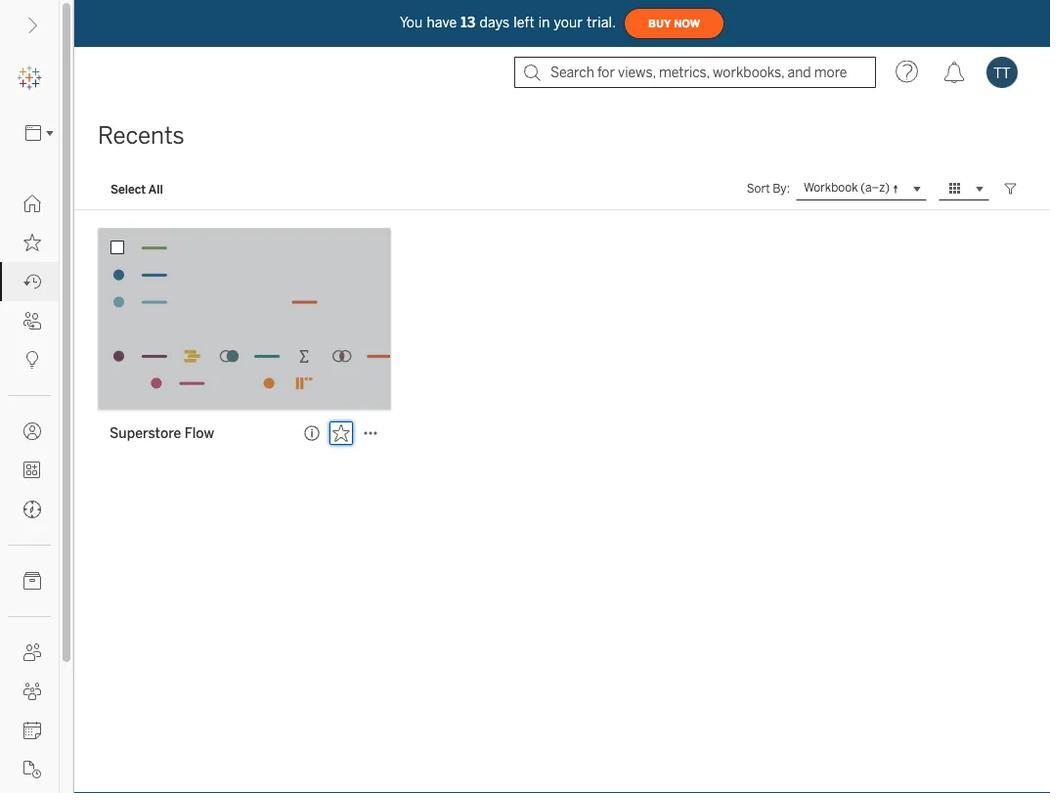 Task type: locate. For each thing, give the bounding box(es) containing it.
buy
[[649, 17, 671, 30]]

by:
[[773, 181, 790, 196]]

select all button
[[98, 177, 176, 201]]

Search for views, metrics, workbooks, and more text field
[[514, 57, 876, 88]]

navigation panel element
[[0, 59, 60, 793]]

now
[[674, 17, 700, 30]]

flow
[[185, 425, 214, 441]]

(a–z)
[[861, 181, 890, 195]]

sort
[[747, 181, 770, 196]]

left
[[514, 14, 535, 31]]

trial.
[[587, 14, 616, 31]]

buy now button
[[624, 8, 725, 39]]

recents
[[98, 122, 185, 150]]

select all
[[111, 182, 163, 196]]

main navigation. press the up and down arrow keys to access links. element
[[0, 184, 59, 793]]

select
[[111, 182, 146, 196]]



Task type: vqa. For each thing, say whether or not it's contained in the screenshot.
Buy Now
yes



Task type: describe. For each thing, give the bounding box(es) containing it.
you
[[400, 14, 423, 31]]

workbook (a–z) button
[[796, 177, 927, 201]]

all
[[148, 182, 163, 196]]

13
[[461, 14, 476, 31]]

sort by:
[[747, 181, 790, 196]]

buy now
[[649, 17, 700, 30]]

grid view image
[[947, 180, 964, 198]]

days
[[480, 14, 510, 31]]

workbook
[[804, 181, 858, 195]]

have
[[427, 14, 457, 31]]

your
[[554, 14, 583, 31]]

superstore flow
[[110, 425, 214, 441]]

superstore
[[110, 425, 181, 441]]

workbook (a–z)
[[804, 181, 890, 195]]

in
[[539, 14, 550, 31]]

you have 13 days left in your trial.
[[400, 14, 616, 31]]



